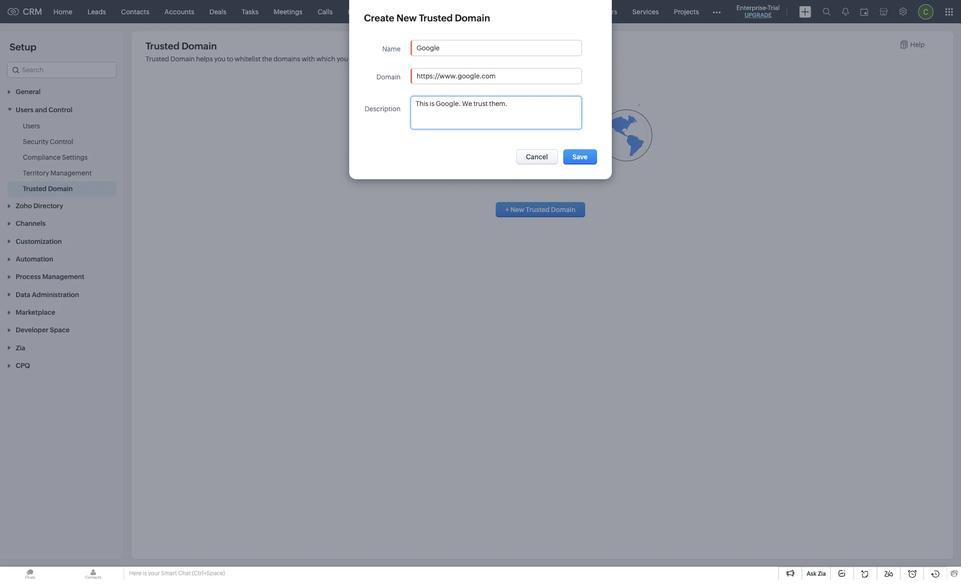 Task type: describe. For each thing, give the bounding box(es) containing it.
from
[[434, 55, 449, 63]]

new for create
[[397, 12, 417, 23]]

whitelist
[[235, 55, 261, 63]]

chat
[[178, 571, 191, 577]]

analytics link
[[380, 0, 423, 23]]

contacts image
[[63, 567, 123, 581]]

upgrade
[[745, 12, 772, 19]]

+
[[506, 206, 509, 214]]

help
[[911, 41, 925, 49]]

trusted domain link
[[23, 184, 73, 194]]

a
[[470, 55, 474, 63]]

users and control region
[[0, 118, 124, 197]]

calls
[[318, 8, 333, 15]]

here is your smart chat (ctrl+space)
[[129, 571, 225, 577]]

like
[[370, 55, 380, 63]]

analytics
[[387, 8, 416, 15]]

products
[[431, 8, 459, 15]]

tasks link
[[234, 0, 266, 23]]

compliance settings link
[[23, 153, 88, 162]]

trusted inside users and control region
[[23, 185, 47, 193]]

meetings
[[274, 8, 303, 15]]

territory
[[23, 169, 49, 177]]

smart
[[161, 571, 177, 577]]

enterprise-
[[737, 4, 768, 11]]

script.
[[494, 55, 513, 63]]

purchase orders
[[566, 8, 617, 15]]

cancel
[[526, 153, 548, 161]]

2 you from the left
[[337, 55, 348, 63]]

setup
[[10, 41, 36, 52]]

the
[[262, 55, 272, 63]]

chats image
[[0, 567, 60, 581]]

security
[[23, 138, 49, 145]]

users and control button
[[0, 101, 124, 118]]

2 to from the left
[[382, 55, 388, 63]]

save button
[[563, 149, 597, 165]]

management
[[50, 169, 92, 177]]

contacts link
[[114, 0, 157, 23]]

create menu image
[[799, 6, 811, 17]]

trusted for create
[[419, 12, 453, 23]]

users for users and control
[[16, 106, 34, 114]]

inside
[[450, 55, 469, 63]]

trusted down accounts
[[146, 40, 180, 51]]

security control
[[23, 138, 73, 145]]

with
[[302, 55, 315, 63]]

compliance settings
[[23, 154, 88, 161]]

trusted domain
[[23, 185, 73, 193]]

security control link
[[23, 137, 73, 146]]

+ new trusted domain
[[506, 206, 576, 214]]

control inside 'link'
[[50, 138, 73, 145]]

contacts
[[121, 8, 149, 15]]

home
[[54, 8, 72, 15]]

leads link
[[80, 0, 114, 23]]

create new trusted domain
[[364, 12, 490, 23]]

tasks
[[242, 8, 259, 15]]

your
[[148, 571, 160, 577]]

deals
[[210, 8, 226, 15]]

accounts link
[[157, 0, 202, 23]]

create
[[364, 12, 394, 23]]

cancel button
[[516, 149, 558, 165]]



Task type: locate. For each thing, give the bounding box(es) containing it.
1 you from the left
[[214, 55, 226, 63]]

users for users
[[23, 122, 40, 130]]

leads
[[88, 8, 106, 15]]

None text field
[[411, 40, 581, 56], [411, 69, 581, 84], [411, 97, 581, 129], [411, 40, 581, 56], [411, 69, 581, 84], [411, 97, 581, 129]]

zia
[[818, 571, 826, 578]]

0 horizontal spatial to
[[227, 55, 233, 63]]

1 horizontal spatial to
[[382, 55, 388, 63]]

deals link
[[202, 0, 234, 23]]

which
[[316, 55, 335, 63]]

services
[[633, 8, 659, 15]]

accounts
[[165, 8, 194, 15]]

trusted down territory
[[23, 185, 47, 193]]

trial
[[768, 4, 780, 11]]

users inside region
[[23, 122, 40, 130]]

users left and
[[16, 106, 34, 114]]

calls link
[[310, 0, 340, 23]]

new right create
[[397, 12, 417, 23]]

1 vertical spatial control
[[50, 138, 73, 145]]

domains
[[274, 55, 300, 63]]

reports
[[348, 8, 372, 15]]

new
[[397, 12, 417, 23], [510, 206, 525, 214]]

projects link
[[666, 0, 707, 23]]

users
[[16, 106, 34, 114], [23, 122, 40, 130]]

products link
[[423, 0, 466, 23]]

0 vertical spatial new
[[397, 12, 417, 23]]

control
[[49, 106, 72, 114], [50, 138, 73, 145]]

quotes link
[[466, 0, 504, 23]]

territory management
[[23, 169, 92, 177]]

description
[[365, 105, 401, 113]]

1 vertical spatial new
[[510, 206, 525, 214]]

home link
[[46, 0, 80, 23]]

control up compliance settings link
[[50, 138, 73, 145]]

quotes
[[474, 8, 497, 15]]

to left whitelist
[[227, 55, 233, 63]]

ask zia
[[807, 571, 826, 578]]

crm
[[23, 7, 42, 17]]

trusted
[[419, 12, 453, 23], [146, 40, 180, 51], [146, 55, 169, 63], [23, 185, 47, 193], [526, 206, 550, 214]]

would
[[349, 55, 369, 63]]

save
[[573, 153, 588, 161]]

control right and
[[49, 106, 72, 114]]

crm link
[[8, 7, 42, 17]]

enterprise-trial upgrade
[[737, 4, 780, 19]]

you right helps
[[214, 55, 226, 63]]

1 to from the left
[[227, 55, 233, 63]]

control inside dropdown button
[[49, 106, 72, 114]]

ask
[[807, 571, 817, 578]]

trusted right analytics
[[419, 12, 453, 23]]

users link
[[23, 121, 40, 131]]

purchase
[[566, 8, 595, 15]]

0 horizontal spatial new
[[397, 12, 417, 23]]

0 horizontal spatial you
[[214, 55, 226, 63]]

name
[[382, 45, 401, 53]]

users inside dropdown button
[[16, 106, 34, 114]]

settings
[[62, 154, 88, 161]]

and
[[35, 106, 47, 114]]

0 vertical spatial control
[[49, 106, 72, 114]]

here
[[129, 571, 142, 577]]

projects
[[674, 8, 699, 15]]

create menu element
[[794, 0, 817, 23]]

you
[[214, 55, 226, 63], [337, 55, 348, 63]]

domain inside trusted domain link
[[48, 185, 73, 193]]

new right +
[[510, 206, 525, 214]]

you right which
[[337, 55, 348, 63]]

trusted for trusted
[[146, 55, 169, 63]]

communicate
[[389, 55, 433, 63]]

compliance
[[23, 154, 61, 161]]

new for +
[[510, 206, 525, 214]]

landing image
[[432, 102, 653, 172]]

orders
[[596, 8, 617, 15]]

helps
[[196, 55, 213, 63]]

reports link
[[340, 0, 380, 23]]

services link
[[625, 0, 666, 23]]

meetings link
[[266, 0, 310, 23]]

(ctrl+space)
[[192, 571, 225, 577]]

trusted for +
[[526, 206, 550, 214]]

users up security
[[23, 122, 40, 130]]

1 vertical spatial users
[[23, 122, 40, 130]]

client
[[475, 55, 492, 63]]

1 horizontal spatial new
[[510, 206, 525, 214]]

territory management link
[[23, 168, 92, 178]]

purchase orders link
[[559, 0, 625, 23]]

domain
[[455, 12, 490, 23], [182, 40, 217, 51], [171, 55, 195, 63], [376, 73, 401, 81], [48, 185, 73, 193], [551, 206, 576, 214]]

0 vertical spatial users
[[16, 106, 34, 114]]

1 horizontal spatial you
[[337, 55, 348, 63]]

trusted left helps
[[146, 55, 169, 63]]

trusted domain trusted domain helps you to whitelist the domains with which you would like to communicate from inside a client script.
[[146, 40, 513, 63]]

is
[[143, 571, 147, 577]]

to
[[227, 55, 233, 63], [382, 55, 388, 63]]

users and control
[[16, 106, 72, 114]]

trusted right +
[[526, 206, 550, 214]]

to right like
[[382, 55, 388, 63]]



Task type: vqa. For each thing, say whether or not it's contained in the screenshot.
2nd 'TO'
yes



